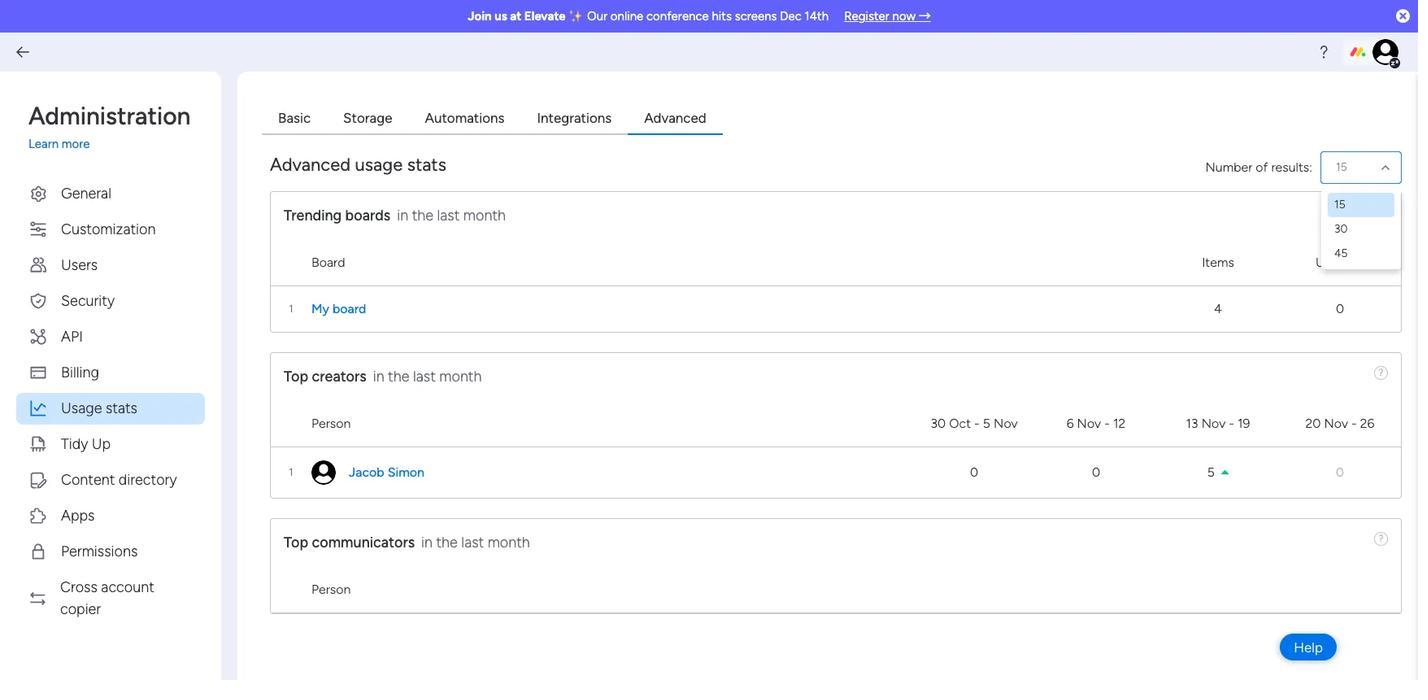 Task type: vqa. For each thing, say whether or not it's contained in the screenshot.
second the Top from the bottom of the page
yes



Task type: describe. For each thing, give the bounding box(es) containing it.
results:
[[1272, 159, 1313, 175]]

register now → link
[[845, 9, 931, 24]]

learn
[[28, 137, 59, 151]]

my board link
[[312, 299, 1158, 318]]

- for 6 nov
[[1105, 415, 1110, 431]]

boards
[[345, 206, 391, 224]]

tidy up button
[[16, 428, 205, 460]]

cross
[[60, 578, 98, 596]]

hits
[[712, 9, 732, 24]]

creators
[[312, 367, 367, 385]]

account
[[101, 578, 154, 596]]

13
[[1187, 415, 1199, 431]]

number of results:
[[1206, 159, 1313, 175]]

? for top communicators in the last month
[[1379, 533, 1384, 544]]

communicators
[[312, 533, 415, 551]]

top creators in the last month
[[284, 367, 482, 385]]

items
[[1203, 254, 1235, 270]]

1 horizontal spatial 5
[[1208, 464, 1215, 480]]

apps
[[61, 506, 95, 524]]

integrations
[[537, 110, 612, 126]]

jacob simon
[[349, 464, 425, 480]]

users button
[[16, 249, 205, 281]]

jacob simon link
[[349, 462, 914, 482]]

board
[[312, 254, 345, 270]]

last for trending boards in the last month
[[437, 206, 460, 224]]

customization
[[61, 220, 156, 238]]

usage stats button
[[16, 393, 205, 424]]

learn more link
[[28, 135, 205, 153]]

→
[[919, 9, 931, 24]]

trending boards in the last month
[[284, 206, 506, 224]]

oct
[[950, 415, 971, 431]]

14th
[[805, 9, 829, 24]]

nov for 20
[[1325, 415, 1349, 431]]

our
[[587, 9, 608, 24]]

stats inside button
[[106, 399, 137, 417]]

register
[[845, 9, 890, 24]]

content directory button
[[16, 464, 205, 496]]

20
[[1306, 415, 1322, 431]]

help button
[[1281, 634, 1337, 661]]

trending
[[284, 206, 342, 224]]

cross account copier
[[60, 578, 154, 618]]

usage
[[355, 153, 403, 175]]

integrations link
[[521, 104, 628, 135]]

my
[[312, 301, 329, 316]]

1 vertical spatial 15
[[1335, 197, 1346, 211]]

the for communicators
[[436, 533, 458, 551]]

register now →
[[845, 9, 931, 24]]

jacob
[[349, 464, 385, 480]]

general button
[[16, 178, 205, 209]]

26
[[1361, 415, 1375, 431]]

billing button
[[16, 357, 205, 388]]

dec
[[780, 9, 802, 24]]

- for 20 nov
[[1352, 415, 1358, 431]]

directory
[[119, 471, 177, 489]]

content
[[61, 471, 115, 489]]

permissions button
[[16, 536, 205, 567]]

6
[[1067, 415, 1074, 431]]

sort asc image
[[1222, 468, 1229, 476]]

security button
[[16, 285, 205, 317]]

board
[[333, 301, 366, 316]]

billing
[[61, 363, 99, 381]]

30 for 30 oct - 5 nov
[[931, 415, 946, 431]]

help
[[1294, 639, 1324, 655]]

advanced for advanced usage stats
[[270, 153, 351, 175]]

advanced usage stats
[[270, 153, 447, 175]]

at
[[510, 9, 522, 24]]

in for communicators
[[421, 533, 433, 551]]

13 nov - 19
[[1187, 415, 1251, 431]]

in for boards
[[397, 206, 409, 224]]

30 for 30
[[1335, 222, 1348, 236]]

join
[[468, 9, 492, 24]]

security
[[61, 292, 115, 310]]

administration learn more
[[28, 102, 191, 151]]

up
[[92, 435, 111, 453]]

content directory
[[61, 471, 177, 489]]

basic link
[[262, 104, 327, 135]]



Task type: locate. For each thing, give the bounding box(es) containing it.
1 vertical spatial the
[[388, 367, 410, 385]]

automations link
[[409, 104, 521, 135]]

15
[[1337, 160, 1348, 174], [1335, 197, 1346, 211]]

0 horizontal spatial 5
[[983, 415, 991, 431]]

30
[[1335, 222, 1348, 236], [931, 415, 946, 431]]

1 vertical spatial person
[[312, 581, 351, 597]]

2 - from the left
[[1105, 415, 1110, 431]]

top for top creators
[[284, 367, 308, 385]]

api
[[61, 327, 83, 345]]

person down creators
[[312, 415, 351, 431]]

0 vertical spatial 15
[[1337, 160, 1348, 174]]

30 oct - 5 nov
[[931, 415, 1018, 431]]

in right the boards
[[397, 206, 409, 224]]

apps button
[[16, 500, 205, 532]]

5
[[983, 415, 991, 431], [1208, 464, 1215, 480]]

usage stats
[[61, 399, 137, 417]]

customization button
[[16, 214, 205, 245]]

permissions
[[61, 542, 138, 560]]

0 down 6 nov - 12
[[1092, 464, 1101, 480]]

person down the communicators
[[312, 581, 351, 597]]

0 horizontal spatial the
[[388, 367, 410, 385]]

1 vertical spatial last
[[413, 367, 436, 385]]

nov for 13
[[1202, 415, 1226, 431]]

storage
[[343, 110, 393, 126]]

in right the communicators
[[421, 533, 433, 551]]

nov right 13
[[1202, 415, 1226, 431]]

2 horizontal spatial last
[[462, 533, 484, 551]]

top communicators in the last month
[[284, 533, 530, 551]]

the for boards
[[412, 206, 434, 224]]

nov
[[994, 415, 1018, 431], [1078, 415, 1102, 431], [1202, 415, 1226, 431], [1325, 415, 1349, 431]]

0 vertical spatial advanced
[[644, 110, 707, 126]]

0 vertical spatial ?
[[1379, 367, 1384, 378]]

2 ? from the top
[[1379, 533, 1384, 544]]

1 horizontal spatial 30
[[1335, 222, 1348, 236]]

2 person from the top
[[312, 581, 351, 597]]

15 right 'results:' on the right
[[1337, 160, 1348, 174]]

online
[[611, 9, 644, 24]]

- left 12
[[1105, 415, 1110, 431]]

last for top creators in the last month
[[413, 367, 436, 385]]

basic
[[278, 110, 311, 126]]

last for top communicators in the last month
[[462, 533, 484, 551]]

0 vertical spatial person
[[312, 415, 351, 431]]

1 ? from the top
[[1379, 367, 1384, 378]]

2 vertical spatial last
[[462, 533, 484, 551]]

0 vertical spatial 1
[[289, 302, 293, 315]]

advanced
[[644, 110, 707, 126], [270, 153, 351, 175]]

-
[[975, 415, 980, 431], [1105, 415, 1110, 431], [1229, 415, 1235, 431], [1352, 415, 1358, 431]]

- left 19 at the bottom of page
[[1229, 415, 1235, 431]]

automations
[[425, 110, 505, 126]]

4 - from the left
[[1352, 415, 1358, 431]]

top left creators
[[284, 367, 308, 385]]

month for top creators in the last month
[[440, 367, 482, 385]]

1 vertical spatial top
[[284, 533, 308, 551]]

of
[[1256, 159, 1269, 175]]

1 vertical spatial in
[[373, 367, 384, 385]]

2 vertical spatial in
[[421, 533, 433, 551]]

0 vertical spatial month
[[464, 206, 506, 224]]

my board
[[312, 301, 366, 316]]

2 1 from the top
[[289, 466, 293, 478]]

administration
[[28, 102, 191, 131]]

0 vertical spatial the
[[412, 206, 434, 224]]

✨
[[569, 9, 584, 24]]

nov right oct at the bottom
[[994, 415, 1018, 431]]

1 vertical spatial 5
[[1208, 464, 1215, 480]]

0 horizontal spatial last
[[413, 367, 436, 385]]

simon
[[388, 464, 425, 480]]

2 horizontal spatial the
[[436, 533, 458, 551]]

1 nov from the left
[[994, 415, 1018, 431]]

1 vertical spatial month
[[440, 367, 482, 385]]

copier
[[60, 600, 101, 618]]

4
[[1215, 301, 1223, 316]]

0 vertical spatial 30
[[1335, 222, 1348, 236]]

1 for top creators
[[289, 466, 293, 478]]

advanced for advanced
[[644, 110, 707, 126]]

0 down the 30 oct - 5 nov
[[970, 464, 979, 480]]

0 horizontal spatial advanced
[[270, 153, 351, 175]]

in right creators
[[373, 367, 384, 385]]

0 vertical spatial last
[[437, 206, 460, 224]]

nov right 6
[[1078, 415, 1102, 431]]

- right oct at the bottom
[[975, 415, 980, 431]]

- left 26
[[1352, 415, 1358, 431]]

- for 13 nov
[[1229, 415, 1235, 431]]

back to workspace image
[[15, 44, 31, 60]]

us
[[495, 9, 507, 24]]

stats down billing button in the bottom left of the page
[[106, 399, 137, 417]]

1 horizontal spatial in
[[397, 206, 409, 224]]

0 vertical spatial stats
[[407, 153, 447, 175]]

19
[[1238, 415, 1251, 431]]

0 horizontal spatial in
[[373, 367, 384, 385]]

1 left jacob
[[289, 466, 293, 478]]

1 horizontal spatial advanced
[[644, 110, 707, 126]]

top left the communicators
[[284, 533, 308, 551]]

1
[[289, 302, 293, 315], [289, 466, 293, 478]]

last
[[437, 206, 460, 224], [413, 367, 436, 385], [462, 533, 484, 551]]

users
[[61, 256, 98, 274]]

2 vertical spatial month
[[488, 533, 530, 551]]

stats right usage
[[407, 153, 447, 175]]

1 for trending boards
[[289, 302, 293, 315]]

3 - from the left
[[1229, 415, 1235, 431]]

1 top from the top
[[284, 367, 308, 385]]

person
[[312, 415, 351, 431], [312, 581, 351, 597]]

join us at elevate ✨ our online conference hits screens dec 14th
[[468, 9, 829, 24]]

elevate
[[525, 9, 566, 24]]

cross account copier button
[[16, 572, 205, 625]]

month
[[464, 206, 506, 224], [440, 367, 482, 385], [488, 533, 530, 551]]

the for creators
[[388, 367, 410, 385]]

0 down the 20 nov - 26
[[1337, 464, 1345, 480]]

0 vertical spatial 5
[[983, 415, 991, 431]]

now
[[893, 9, 916, 24]]

the
[[412, 206, 434, 224], [388, 367, 410, 385], [436, 533, 458, 551]]

api button
[[16, 321, 205, 353]]

20 nov - 26
[[1306, 415, 1375, 431]]

in for creators
[[373, 367, 384, 385]]

4 nov from the left
[[1325, 415, 1349, 431]]

month for trending boards in the last month
[[464, 206, 506, 224]]

2 vertical spatial the
[[436, 533, 458, 551]]

30 left oct at the bottom
[[931, 415, 946, 431]]

0 horizontal spatial stats
[[106, 399, 137, 417]]

jacob simon image
[[1373, 39, 1399, 65]]

screens
[[735, 9, 777, 24]]

general
[[61, 184, 111, 202]]

1 vertical spatial 30
[[931, 415, 946, 431]]

1 vertical spatial stats
[[106, 399, 137, 417]]

0 vertical spatial in
[[397, 206, 409, 224]]

5 left sort asc icon
[[1208, 464, 1215, 480]]

2 horizontal spatial in
[[421, 533, 433, 551]]

1 vertical spatial advanced
[[270, 153, 351, 175]]

1 vertical spatial ?
[[1379, 533, 1384, 544]]

conference
[[647, 9, 709, 24]]

2 nov from the left
[[1078, 415, 1102, 431]]

12
[[1114, 415, 1126, 431]]

number
[[1206, 159, 1253, 175]]

30 up 45
[[1335, 222, 1348, 236]]

in
[[397, 206, 409, 224], [373, 367, 384, 385], [421, 533, 433, 551]]

1 vertical spatial 1
[[289, 466, 293, 478]]

0 vertical spatial top
[[284, 367, 308, 385]]

month for top communicators in the last month
[[488, 533, 530, 551]]

nov for 6
[[1078, 415, 1102, 431]]

0 down updates
[[1337, 301, 1345, 316]]

1 horizontal spatial the
[[412, 206, 434, 224]]

storage link
[[327, 104, 409, 135]]

1 horizontal spatial last
[[437, 206, 460, 224]]

? for top creators in the last month
[[1379, 367, 1384, 378]]

usage
[[61, 399, 102, 417]]

nov right 20
[[1325, 415, 1349, 431]]

1 person from the top
[[312, 415, 351, 431]]

stats
[[407, 153, 447, 175], [106, 399, 137, 417]]

1 - from the left
[[975, 415, 980, 431]]

tidy up
[[61, 435, 111, 453]]

1 horizontal spatial stats
[[407, 153, 447, 175]]

advanced link
[[628, 104, 723, 135]]

15 up 45
[[1335, 197, 1346, 211]]

2 top from the top
[[284, 533, 308, 551]]

top for top communicators
[[284, 533, 308, 551]]

5 right oct at the bottom
[[983, 415, 991, 431]]

45
[[1335, 246, 1349, 260]]

- for 30 oct
[[975, 415, 980, 431]]

3 nov from the left
[[1202, 415, 1226, 431]]

tidy
[[61, 435, 88, 453]]

0
[[1337, 301, 1345, 316], [970, 464, 979, 480], [1092, 464, 1101, 480], [1337, 464, 1345, 480]]

1 1 from the top
[[289, 302, 293, 315]]

?
[[1379, 367, 1384, 378], [1379, 533, 1384, 544]]

6 nov - 12
[[1067, 415, 1126, 431]]

more
[[62, 137, 90, 151]]

0 horizontal spatial 30
[[931, 415, 946, 431]]

updates
[[1316, 254, 1365, 270]]

1 left my
[[289, 302, 293, 315]]

help image
[[1316, 44, 1333, 60]]



